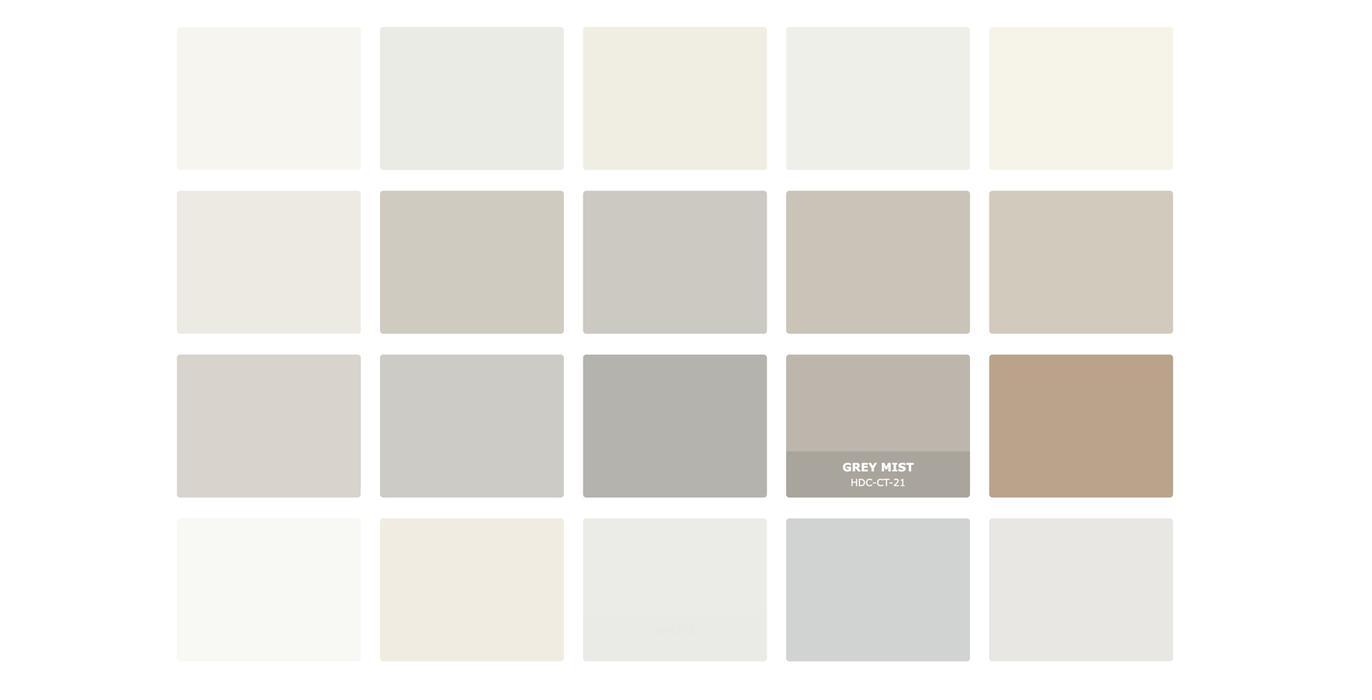 Task type: vqa. For each thing, say whether or not it's contained in the screenshot.
WHITE
yes



Task type: locate. For each thing, give the bounding box(es) containing it.
21
[[894, 477, 906, 488]]

hdc-
[[851, 477, 877, 488]]

grey mist hdc-ct-21
[[843, 460, 914, 488]]



Task type: describe. For each thing, give the bounding box(es) containing it.
white 52
[[653, 624, 697, 652]]

white
[[653, 624, 697, 638]]

mist
[[881, 460, 914, 474]]

grey
[[843, 460, 877, 474]]

ct-
[[877, 477, 894, 488]]

52
[[669, 640, 681, 652]]



